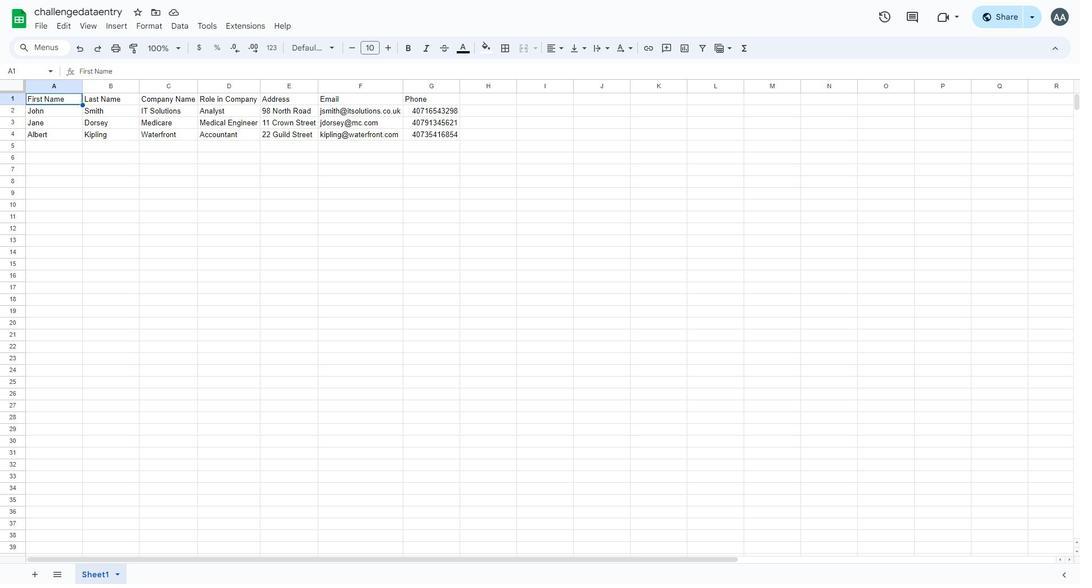 Task type: describe. For each thing, give the bounding box(es) containing it.
decrease decimal places image
[[230, 43, 241, 54]]

6 menu item from the left
[[167, 19, 193, 33]]

menu bar inside menu bar banner
[[30, 15, 296, 33]]

8 menu item from the left
[[221, 19, 270, 33]]

bold (ctrl+b) image
[[403, 43, 414, 54]]

7 menu item from the left
[[193, 19, 221, 33]]

Star checkbox
[[130, 5, 146, 20]]

5 menu item from the left
[[132, 19, 167, 33]]

Menus field
[[14, 40, 70, 56]]

fill color image
[[480, 40, 493, 53]]

redo (ctrl+y) image
[[92, 43, 104, 54]]

italic (ctrl+i) image
[[421, 43, 432, 54]]

hide the menus (ctrl+shift+f) image
[[1050, 43, 1061, 54]]

none text field inside name box (ctrl + j) element
[[5, 66, 46, 77]]

select merge type image
[[531, 41, 538, 44]]

insert comment (ctrl+alt+m) image
[[661, 43, 672, 54]]

2 toolbar from the left
[[71, 564, 136, 585]]

Font size field
[[361, 41, 384, 55]]

decrease font size (ctrl+shift+comma) image
[[346, 42, 358, 53]]

borders image
[[499, 40, 512, 56]]

Font size text field
[[361, 41, 379, 55]]

functions image
[[738, 40, 751, 56]]

print (ctrl+p) image
[[110, 43, 122, 54]]

font list. default (arial) selected. option
[[292, 40, 323, 56]]

share. anyone with the link. anyone who has the link can access. no sign-in required. image
[[982, 12, 992, 22]]

3 menu item from the left
[[75, 19, 101, 33]]

paint format image
[[128, 43, 140, 54]]



Task type: vqa. For each thing, say whether or not it's contained in the screenshot.
Strikethrough (Alt+Shift+5) icon
yes



Task type: locate. For each thing, give the bounding box(es) containing it.
strikethrough (alt+shift+5) image
[[439, 43, 450, 54]]

menu bar
[[30, 15, 296, 33]]

merge cells image
[[518, 43, 529, 54]]

sheets home image
[[9, 8, 29, 29]]

insert link (ctrl+k) image
[[643, 43, 654, 54]]

undo (ctrl+z) image
[[74, 43, 86, 54]]

increase decimal places image
[[248, 43, 259, 54]]

create a filter image
[[697, 43, 708, 54]]

name box (ctrl + j) element
[[3, 65, 56, 78]]

last edit was 54 minutes ago image
[[878, 10, 892, 24]]

main toolbar
[[70, 39, 754, 58]]

Zoom text field
[[145, 41, 172, 56]]

Rename text field
[[30, 5, 129, 18]]

9 menu item from the left
[[270, 19, 296, 33]]

None text field
[[5, 66, 46, 77]]

toolbar
[[23, 564, 70, 585], [71, 564, 136, 585]]

quick sharing actions image
[[1030, 16, 1035, 34]]

menu item
[[30, 19, 52, 33], [52, 19, 75, 33], [75, 19, 101, 33], [101, 19, 132, 33], [132, 19, 167, 33], [167, 19, 193, 33], [193, 19, 221, 33], [221, 19, 270, 33], [270, 19, 296, 33]]

all sheets image
[[48, 565, 66, 583]]

text color image
[[457, 40, 470, 53]]

show all comments image
[[906, 10, 919, 24]]

insert chart image
[[679, 43, 690, 54]]

4 menu item from the left
[[101, 19, 132, 33]]

None text field
[[80, 65, 1080, 79]]

Zoom field
[[143, 40, 186, 57]]

application
[[0, 0, 1080, 585]]

add sheet image
[[29, 569, 39, 579]]

star image
[[132, 7, 143, 18]]

increase font size (ctrl+shift+period) image
[[382, 42, 394, 53]]

1 menu item from the left
[[30, 19, 52, 33]]

0 horizontal spatial toolbar
[[23, 564, 70, 585]]

2 menu item from the left
[[52, 19, 75, 33]]

menu bar banner
[[0, 0, 1080, 585]]

document status: saved to drive. image
[[168, 7, 179, 18]]

1 horizontal spatial toolbar
[[71, 564, 136, 585]]

1 toolbar from the left
[[23, 564, 70, 585]]



